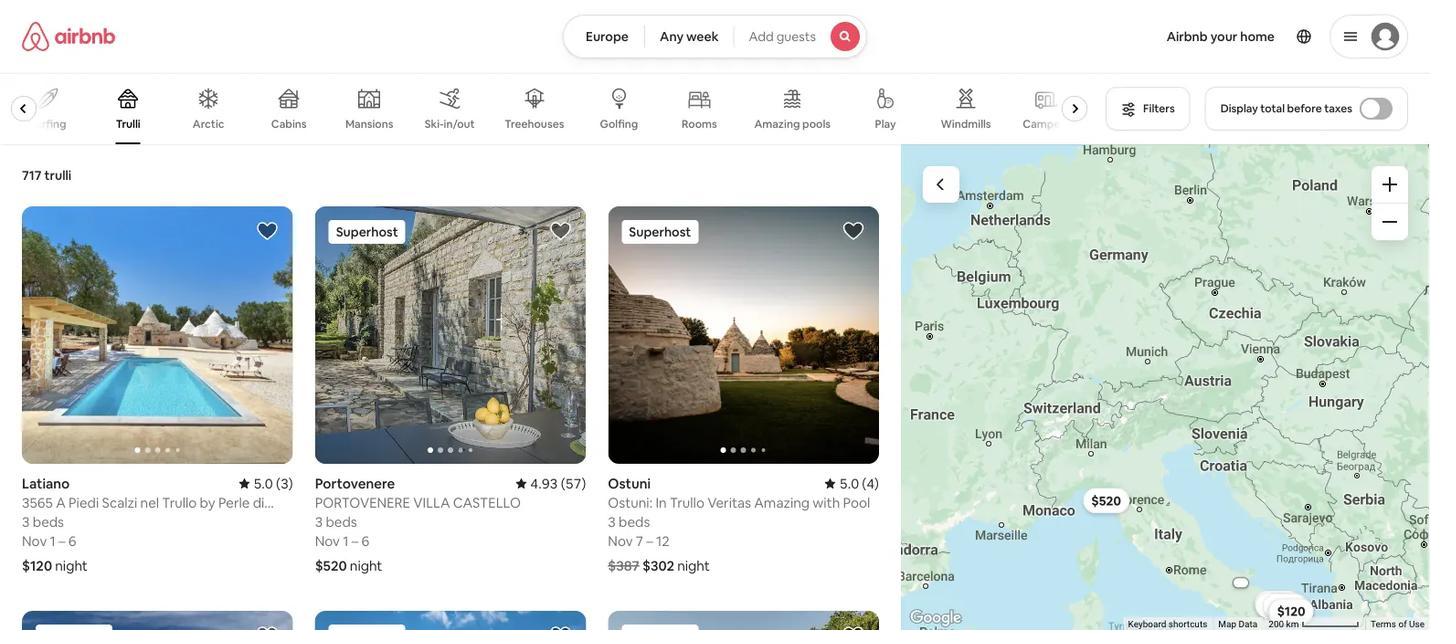 Task type: vqa. For each thing, say whether or not it's contained in the screenshot.
6 in the Portovenere PORTOVENERE VILLA CASTELLO 3 beds Nov 1 – 6 $520 night
yes



Task type: describe. For each thing, give the bounding box(es) containing it.
200
[[1269, 619, 1284, 630]]

5.0 (4)
[[840, 475, 879, 492]]

km
[[1286, 619, 1299, 630]]

zoom out image
[[1383, 215, 1397, 229]]

in
[[656, 494, 667, 512]]

$387
[[608, 557, 639, 575]]

$84 button
[[1267, 596, 1307, 621]]

night inside portovenere portovenere villa castello 3 beds nov 1 – 6 $520 night
[[350, 557, 382, 575]]

airbnb your home link
[[1156, 17, 1286, 56]]

shortcuts
[[1169, 619, 1208, 630]]

keyboard shortcuts
[[1128, 619, 1208, 630]]

add guests button
[[733, 15, 867, 58]]

data
[[1239, 619, 1258, 630]]

filters button
[[1106, 87, 1191, 131]]

$127 for second $127 button
[[1270, 599, 1297, 615]]

4.93 (57)
[[530, 475, 586, 492]]

3 inside 3 beds nov 1 – 6 $120 night
[[22, 513, 30, 531]]

4.93 out of 5 average rating,  57 reviews image
[[516, 475, 586, 492]]

beds inside portovenere portovenere villa castello 3 beds nov 1 – 6 $520 night
[[326, 513, 357, 531]]

in/out
[[444, 117, 475, 131]]

$212
[[1267, 597, 1295, 613]]

your
[[1211, 28, 1238, 45]]

6 inside portovenere portovenere villa castello 3 beds nov 1 – 6 $520 night
[[361, 532, 369, 550]]

windmills
[[941, 117, 991, 131]]

europe
[[586, 28, 629, 45]]

$130 button
[[1255, 593, 1300, 619]]

map
[[1218, 619, 1237, 630]]

keyboard
[[1128, 619, 1166, 630]]

add guests
[[749, 28, 816, 45]]

5.0 for 5.0 (3)
[[254, 475, 273, 492]]

zoom in image
[[1383, 177, 1397, 192]]

$130
[[1264, 598, 1292, 614]]

night inside ostuni ostuni: in trullo veritas amazing with pool 3 beds nov 7 – 12 $387 $302 night
[[677, 557, 710, 575]]

200 km
[[1269, 619, 1301, 630]]

ostuni:
[[608, 494, 653, 512]]

pool
[[843, 494, 870, 512]]

guests
[[777, 28, 816, 45]]

taxes
[[1324, 101, 1353, 116]]

$302
[[643, 557, 674, 575]]

night inside 3 beds nov 1 – 6 $120 night
[[55, 557, 88, 575]]

(57)
[[561, 475, 586, 492]]

200 km button
[[1263, 618, 1365, 631]]

3 inside portovenere portovenere villa castello 3 beds nov 1 – 6 $520 night
[[315, 513, 323, 531]]

display total before taxes
[[1221, 101, 1353, 116]]

1 inside 3 beds nov 1 – 6 $120 night
[[50, 532, 56, 550]]

– inside ostuni ostuni: in trullo veritas amazing with pool 3 beds nov 7 – 12 $387 $302 night
[[646, 532, 653, 550]]

arctic
[[193, 117, 224, 131]]

add
[[749, 28, 774, 45]]

ski-in/out
[[425, 117, 475, 131]]

$244 button
[[1255, 591, 1301, 617]]

$359
[[1271, 598, 1301, 615]]

$212 button
[[1259, 592, 1303, 618]]

add to wishlist: latiano image
[[256, 220, 278, 242]]

terms of use
[[1371, 619, 1425, 630]]

$359 button
[[1263, 594, 1309, 619]]

week
[[686, 28, 719, 45]]

trullo
[[670, 494, 705, 512]]

(3)
[[276, 475, 293, 492]]

pools
[[802, 117, 831, 131]]

7
[[636, 532, 643, 550]]

nov inside ostuni ostuni: in trullo veritas amazing with pool 3 beds nov 7 – 12 $387 $302 night
[[608, 532, 633, 550]]

5.0 out of 5 average rating,  4 reviews image
[[825, 475, 879, 492]]

none search field containing europe
[[563, 15, 867, 58]]

portovenere portovenere villa castello 3 beds nov 1 – 6 $520 night
[[315, 475, 521, 575]]

$120 button
[[1269, 599, 1314, 625]]

terms of use link
[[1371, 619, 1425, 630]]

treehouses
[[505, 117, 564, 131]]

amazing pools
[[754, 117, 831, 131]]

ski-
[[425, 117, 444, 131]]

of
[[1399, 619, 1407, 630]]

any week button
[[644, 15, 734, 58]]

5.0 out of 5 average rating,  3 reviews image
[[239, 475, 293, 492]]

$274
[[1276, 604, 1305, 620]]

717 trulli
[[22, 167, 71, 184]]

portovenere
[[315, 475, 395, 492]]

5.0 for 5.0 (4)
[[840, 475, 859, 492]]

amazing inside ostuni ostuni: in trullo veritas amazing with pool 3 beds nov 7 – 12 $387 $302 night
[[754, 494, 810, 512]]

add to wishlist: ostuni image
[[843, 220, 865, 242]]

play
[[875, 117, 896, 131]]

$182 button
[[1268, 598, 1313, 623]]

717
[[22, 167, 42, 184]]

12
[[656, 532, 670, 550]]

amazing inside group
[[754, 117, 800, 131]]

– inside 3 beds nov 1 – 6 $120 night
[[59, 532, 65, 550]]

veritas
[[708, 494, 751, 512]]



Task type: locate. For each thing, give the bounding box(es) containing it.
3 – from the left
[[646, 532, 653, 550]]

– down the latiano
[[59, 532, 65, 550]]

2 1 from the left
[[343, 532, 349, 550]]

golfing
[[600, 117, 638, 131]]

1 horizontal spatial 3
[[315, 513, 323, 531]]

add to wishlist: noci image
[[843, 625, 865, 631]]

night down the portovenere
[[350, 557, 382, 575]]

1 – from the left
[[59, 532, 65, 550]]

1 vertical spatial amazing
[[754, 494, 810, 512]]

nov inside portovenere portovenere villa castello 3 beds nov 1 – 6 $520 night
[[315, 532, 340, 550]]

beds down the portovenere
[[326, 513, 357, 531]]

3 nov from the left
[[608, 532, 633, 550]]

rooms
[[682, 117, 717, 131]]

– down the portovenere
[[352, 532, 358, 550]]

5.0
[[254, 475, 273, 492], [840, 475, 859, 492]]

3 beds nov 1 – 6 $120 night
[[22, 513, 88, 575]]

map data
[[1218, 619, 1258, 630]]

$127
[[1271, 598, 1299, 615], [1270, 599, 1297, 615]]

1 horizontal spatial night
[[350, 557, 382, 575]]

1 horizontal spatial –
[[352, 532, 358, 550]]

1 vertical spatial $120
[[1277, 604, 1306, 620]]

any
[[660, 28, 684, 45]]

$120 inside button
[[1277, 604, 1306, 620]]

nov
[[22, 532, 47, 550], [315, 532, 340, 550], [608, 532, 633, 550]]

2 6 from the left
[[361, 532, 369, 550]]

portovenere
[[315, 494, 410, 512]]

with
[[813, 494, 840, 512]]

2 horizontal spatial 3
[[608, 513, 616, 531]]

– inside portovenere portovenere villa castello 3 beds nov 1 – 6 $520 night
[[352, 532, 358, 550]]

2 horizontal spatial nov
[[608, 532, 633, 550]]

3 night from the left
[[677, 557, 710, 575]]

1 horizontal spatial $520
[[1091, 493, 1121, 509]]

nov left 7
[[608, 532, 633, 550]]

3 down ostuni:
[[608, 513, 616, 531]]

1 horizontal spatial 6
[[361, 532, 369, 550]]

night
[[55, 557, 88, 575], [350, 557, 382, 575], [677, 557, 710, 575]]

ostuni ostuni: in trullo veritas amazing with pool 3 beds nov 7 – 12 $387 $302 night
[[608, 475, 870, 575]]

0 horizontal spatial 6
[[68, 532, 76, 550]]

1 horizontal spatial nov
[[315, 532, 340, 550]]

1 $127 button from the left
[[1263, 594, 1307, 619]]

5.0 up pool
[[840, 475, 859, 492]]

google map
showing 20 stays. region
[[901, 144, 1430, 631]]

1 inside portovenere portovenere villa castello 3 beds nov 1 – 6 $520 night
[[343, 532, 349, 550]]

2 $127 button from the left
[[1261, 594, 1306, 620]]

6 down the latiano
[[68, 532, 76, 550]]

night right $302
[[677, 557, 710, 575]]

$182
[[1276, 602, 1305, 619]]

2 night from the left
[[350, 557, 382, 575]]

1 3 from the left
[[22, 513, 30, 531]]

2 horizontal spatial night
[[677, 557, 710, 575]]

1 horizontal spatial 1
[[343, 532, 349, 550]]

map data button
[[1218, 618, 1258, 631]]

3
[[22, 513, 30, 531], [315, 513, 323, 531], [608, 513, 616, 531]]

add to wishlist: portovenere image
[[550, 220, 571, 242]]

beds inside ostuni ostuni: in trullo veritas amazing with pool 3 beds nov 7 – 12 $387 $302 night
[[619, 513, 650, 531]]

2 – from the left
[[352, 532, 358, 550]]

cabins
[[271, 117, 307, 131]]

1 horizontal spatial 5.0
[[840, 475, 859, 492]]

$244
[[1263, 596, 1293, 612]]

0 horizontal spatial $520
[[315, 557, 347, 575]]

villa
[[413, 494, 450, 512]]

1
[[50, 532, 56, 550], [343, 532, 349, 550]]

any week
[[660, 28, 719, 45]]

2 horizontal spatial –
[[646, 532, 653, 550]]

display
[[1221, 101, 1258, 116]]

beds down the latiano
[[33, 513, 64, 531]]

1 down the portovenere
[[343, 532, 349, 550]]

google image
[[906, 607, 966, 631]]

castello
[[453, 494, 521, 512]]

airbnb your home
[[1167, 28, 1275, 45]]

– right 7
[[646, 532, 653, 550]]

mansions
[[345, 117, 393, 131]]

2 beds from the left
[[326, 513, 357, 531]]

3 beds from the left
[[619, 513, 650, 531]]

1 1 from the left
[[50, 532, 56, 550]]

beds down ostuni:
[[619, 513, 650, 531]]

2 horizontal spatial beds
[[619, 513, 650, 531]]

home
[[1240, 28, 1275, 45]]

0 horizontal spatial beds
[[33, 513, 64, 531]]

group
[[0, 73, 1095, 144], [22, 207, 293, 464], [315, 207, 586, 464], [608, 207, 879, 464], [22, 611, 293, 631], [315, 611, 586, 631], [608, 611, 879, 631]]

keyboard shortcuts button
[[1128, 618, 1208, 631]]

beds inside 3 beds nov 1 – 6 $120 night
[[33, 513, 64, 531]]

6 down the portovenere
[[361, 532, 369, 550]]

3 3 from the left
[[608, 513, 616, 531]]

1 vertical spatial $520
[[315, 557, 347, 575]]

$120
[[22, 557, 52, 575], [1277, 604, 1306, 620]]

1 nov from the left
[[22, 532, 47, 550]]

surfing
[[29, 117, 66, 131]]

amazing
[[754, 117, 800, 131], [754, 494, 810, 512]]

6
[[68, 532, 76, 550], [361, 532, 369, 550]]

1 horizontal spatial $120
[[1277, 604, 1306, 620]]

nov inside 3 beds nov 1 – 6 $120 night
[[22, 532, 47, 550]]

1 down the latiano
[[50, 532, 56, 550]]

campers
[[1023, 117, 1070, 131]]

3 down the latiano
[[22, 513, 30, 531]]

1 beds from the left
[[33, 513, 64, 531]]

1 5.0 from the left
[[254, 475, 273, 492]]

$520 inside portovenere portovenere villa castello 3 beds nov 1 – 6 $520 night
[[315, 557, 347, 575]]

0 horizontal spatial –
[[59, 532, 65, 550]]

0 vertical spatial $120
[[22, 557, 52, 575]]

$127 button
[[1263, 594, 1307, 619], [1261, 594, 1306, 620]]

1 $127 from the left
[[1271, 598, 1299, 615]]

terms
[[1371, 619, 1396, 630]]

2 amazing from the top
[[754, 494, 810, 512]]

None search field
[[563, 15, 867, 58]]

profile element
[[889, 0, 1408, 73]]

5.0 left '(3)'
[[254, 475, 273, 492]]

0 vertical spatial amazing
[[754, 117, 800, 131]]

2 nov from the left
[[315, 532, 340, 550]]

0 horizontal spatial night
[[55, 557, 88, 575]]

2 5.0 from the left
[[840, 475, 859, 492]]

$84
[[1275, 600, 1299, 617]]

0 horizontal spatial 3
[[22, 513, 30, 531]]

total
[[1261, 101, 1285, 116]]

1 horizontal spatial beds
[[326, 513, 357, 531]]

group containing surfing
[[0, 73, 1095, 144]]

0 horizontal spatial nov
[[22, 532, 47, 550]]

3 down the portovenere
[[315, 513, 323, 531]]

(4)
[[862, 475, 879, 492]]

0 horizontal spatial 1
[[50, 532, 56, 550]]

$520 inside button
[[1091, 493, 1121, 509]]

europe button
[[563, 15, 645, 58]]

5.0 (3)
[[254, 475, 293, 492]]

$520
[[1091, 493, 1121, 509], [315, 557, 347, 575]]

–
[[59, 532, 65, 550], [352, 532, 358, 550], [646, 532, 653, 550]]

2 3 from the left
[[315, 513, 323, 531]]

0 horizontal spatial $120
[[22, 557, 52, 575]]

nov down the latiano
[[22, 532, 47, 550]]

0 vertical spatial $520
[[1091, 493, 1121, 509]]

4.93
[[530, 475, 558, 492]]

amazing left with
[[754, 494, 810, 512]]

display total before taxes button
[[1205, 87, 1408, 131]]

night down the latiano
[[55, 557, 88, 575]]

add to wishlist: cisternino, brindisi image
[[550, 625, 571, 631]]

before
[[1287, 101, 1322, 116]]

$274 button
[[1268, 599, 1313, 625]]

trulli
[[116, 117, 140, 131]]

0 horizontal spatial 5.0
[[254, 475, 273, 492]]

use
[[1409, 619, 1425, 630]]

filters
[[1143, 101, 1175, 116]]

6 inside 3 beds nov 1 – 6 $120 night
[[68, 532, 76, 550]]

2 $127 from the left
[[1270, 599, 1297, 615]]

ostuni
[[608, 475, 651, 492]]

1 amazing from the top
[[754, 117, 800, 131]]

latiano
[[22, 475, 70, 492]]

$520 button
[[1083, 488, 1130, 514]]

$120 inside 3 beds nov 1 – 6 $120 night
[[22, 557, 52, 575]]

trulli
[[44, 167, 71, 184]]

1 6 from the left
[[68, 532, 76, 550]]

1 night from the left
[[55, 557, 88, 575]]

amazing left pools on the top right of page
[[754, 117, 800, 131]]

nov down the portovenere
[[315, 532, 340, 550]]

$127 for 2nd $127 button from the right
[[1271, 598, 1299, 615]]

3 inside ostuni ostuni: in trullo veritas amazing with pool 3 beds nov 7 – 12 $387 $302 night
[[608, 513, 616, 531]]

add to wishlist: francavilla fontana image
[[256, 625, 278, 631]]



